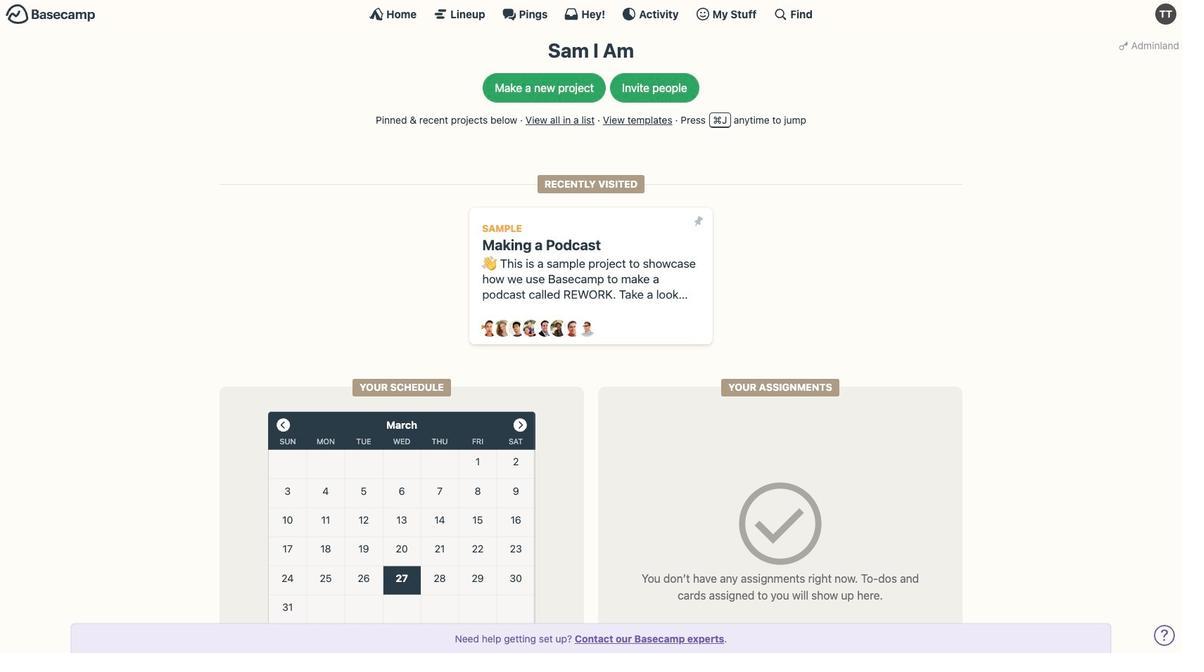Task type: locate. For each thing, give the bounding box(es) containing it.
jennifer young image
[[523, 320, 540, 337]]

keyboard shortcut: ⌘ + / image
[[774, 7, 788, 21]]

josh fiske image
[[537, 320, 554, 337]]

jared davis image
[[509, 320, 526, 337]]

cheryl walters image
[[495, 320, 512, 337]]

victor cooper image
[[578, 320, 595, 337]]

terry turtle image
[[1156, 4, 1177, 25]]

steve marsh image
[[565, 320, 581, 337]]



Task type: describe. For each thing, give the bounding box(es) containing it.
nicole katz image
[[551, 320, 568, 337]]

switch accounts image
[[6, 4, 96, 25]]

main element
[[0, 0, 1182, 27]]

annie bryan image
[[481, 320, 498, 337]]



Task type: vqa. For each thing, say whether or not it's contained in the screenshot.
Jared Davis image
yes



